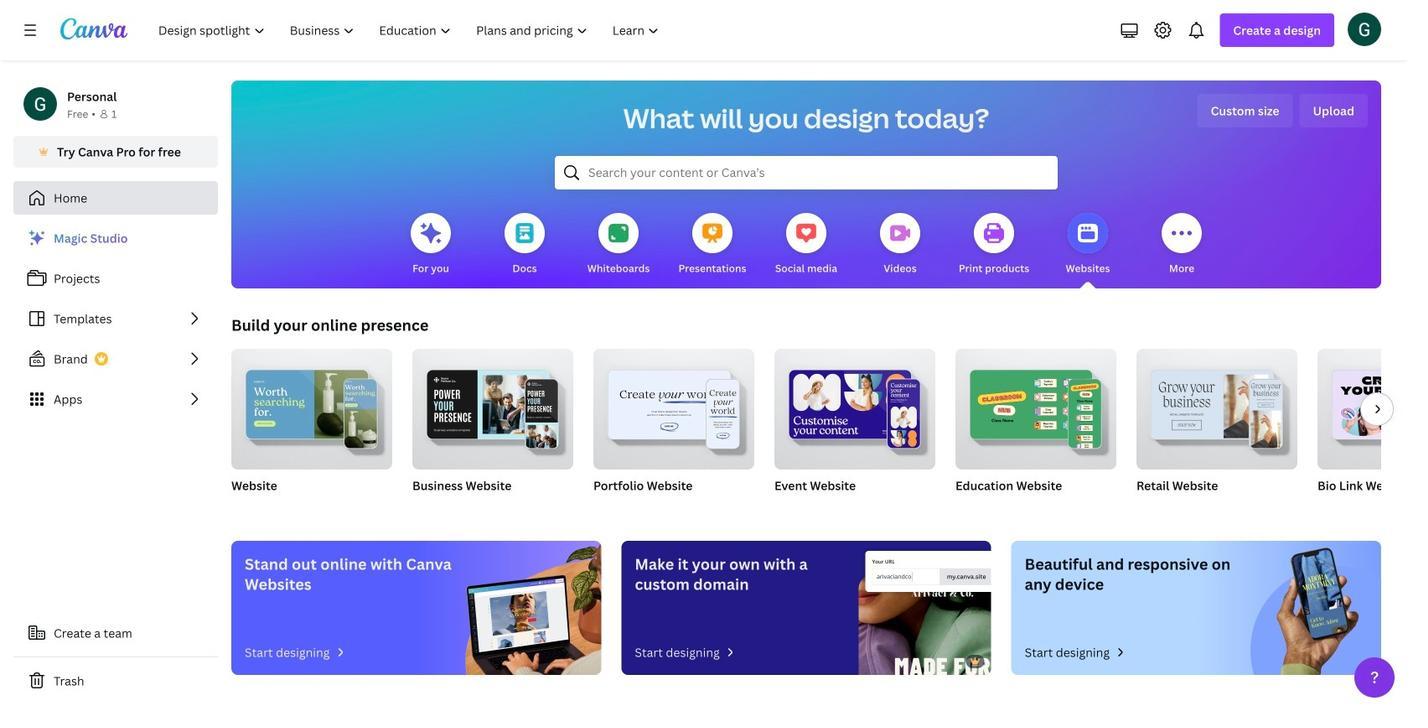 Task type: vqa. For each thing, say whether or not it's contained in the screenshot.
'Top level navigation' Element
yes



Task type: describe. For each thing, give the bounding box(es) containing it.
top level navigation element
[[148, 13, 674, 47]]



Task type: locate. For each thing, give the bounding box(es) containing it.
Search search field
[[589, 157, 1025, 189]]

group
[[231, 342, 392, 515], [231, 342, 392, 470], [413, 342, 574, 515], [413, 342, 574, 470], [594, 342, 755, 515], [594, 342, 755, 470], [775, 342, 936, 515], [775, 342, 936, 470], [956, 349, 1117, 515], [956, 349, 1117, 470], [1137, 349, 1298, 515], [1318, 349, 1409, 515]]

list
[[13, 221, 218, 416]]

greg robinson image
[[1349, 12, 1382, 46]]

None search field
[[555, 156, 1058, 190]]



